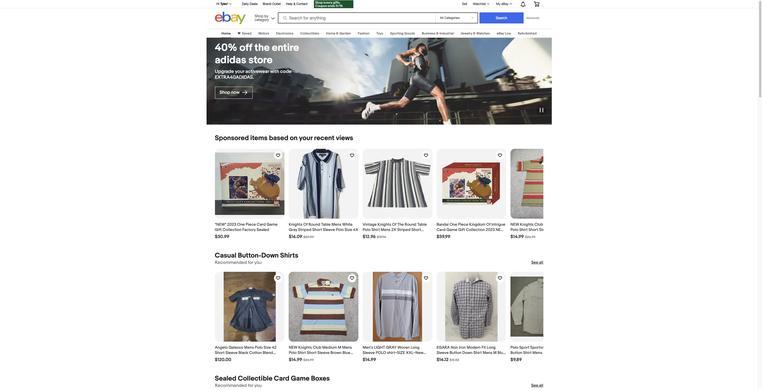 Task type: locate. For each thing, give the bounding box(es) containing it.
1 horizontal spatial $24.99
[[526, 235, 536, 239]]

l inside new knights club size large l mens polo shirt short sleeve green red striped
[[564, 222, 566, 227]]

1 vertical spatial m
[[494, 350, 497, 355]]

round up $22.99 text field
[[309, 222, 320, 227]]

polo
[[336, 227, 344, 232], [363, 227, 371, 232], [511, 227, 519, 232], [255, 345, 263, 350], [511, 345, 519, 350], [289, 350, 297, 355]]

new right intrigue
[[511, 222, 520, 227]]

one right bandai
[[450, 222, 458, 227]]

0 horizontal spatial shop
[[220, 90, 230, 95]]

0 horizontal spatial round
[[309, 222, 320, 227]]

0 vertical spatial 2023
[[227, 222, 237, 227]]

see all
[[532, 260, 544, 265], [532, 383, 544, 388]]

up
[[228, 355, 233, 360]]

shirt up $24.99 text box
[[520, 227, 528, 232]]

game inside *new* 2023 one piece card game gift collection factory sealed $30.99
[[267, 222, 278, 227]]

you down casual button-down shirts
[[255, 260, 262, 265]]

& right business
[[437, 31, 439, 36]]

& for watches
[[474, 31, 476, 36]]

1 horizontal spatial collection
[[466, 227, 485, 232]]

down down iron
[[463, 350, 473, 355]]

boxes
[[311, 374, 330, 383]]

1 home from the left
[[222, 31, 231, 36]]

mens inside new knights club medium m mens polo shirt short sleeve brown blue striped
[[342, 345, 352, 350]]

1 horizontal spatial gift
[[459, 227, 466, 232]]

medium
[[323, 345, 337, 350]]

blue inside polo sport sportsman long sleeve button shirt mens l light blue cotton $9.89
[[556, 350, 564, 355]]

1 see all from the top
[[532, 260, 544, 265]]

2 vertical spatial size
[[264, 345, 271, 350]]

1 horizontal spatial your
[[299, 134, 313, 142]]

previous price $24.99 text field
[[526, 235, 536, 239]]

2 collection from the left
[[466, 227, 485, 232]]

1 recommended for you from the top
[[215, 260, 262, 265]]

2023 inside the bandai one piece kingdom of intrigue card game gift collection 2023 new in stock
[[486, 227, 495, 232]]

&
[[294, 2, 296, 6], [336, 31, 339, 36], [437, 31, 439, 36], [474, 31, 476, 36]]

cotton inside polo sport sportsman long sleeve button shirt mens l light blue cotton $9.89
[[565, 350, 578, 355]]

knights inside new knights club size large l mens polo shirt short sleeve green red striped
[[520, 222, 534, 227]]

1 vertical spatial new
[[496, 227, 505, 232]]

account navigation
[[214, 0, 544, 9]]

hi tyler !
[[217, 2, 228, 6]]

sell link
[[460, 2, 470, 6]]

short
[[313, 227, 322, 232], [412, 227, 421, 232], [529, 227, 539, 232], [215, 350, 225, 355], [307, 350, 317, 355]]

0 horizontal spatial m
[[338, 345, 342, 350]]

1 see all link from the top
[[532, 260, 544, 265]]

1 vertical spatial you
[[255, 383, 262, 388]]

2 round from the left
[[405, 222, 417, 227]]

$14.99 text field left $24.99 text field on the left bottom of the page
[[289, 357, 303, 363]]

1 for from the top
[[248, 260, 254, 265]]

1 horizontal spatial round
[[405, 222, 417, 227]]

0 horizontal spatial $24.99
[[304, 358, 314, 362]]

items
[[251, 134, 268, 142]]

0 horizontal spatial one
[[237, 222, 245, 227]]

1 horizontal spatial button
[[450, 350, 462, 355]]

3 blue from the left
[[556, 350, 564, 355]]

striped left $24.99 text field on the left bottom of the page
[[289, 355, 302, 360]]

recommended for you element down collectible
[[215, 383, 262, 388]]

my ebay
[[497, 2, 509, 6]]

short right 2x
[[412, 227, 421, 232]]

1 horizontal spatial blue
[[498, 350, 506, 355]]

2 horizontal spatial card
[[437, 227, 446, 232]]

gray
[[289, 227, 297, 232]]

2023 inside *new* 2023 one piece card game gift collection factory sealed $30.99
[[227, 222, 237, 227]]

0 horizontal spatial $14.99 text field
[[289, 357, 303, 363]]

2 of from the left
[[392, 222, 397, 227]]

green
[[553, 227, 564, 232]]

sportsman
[[531, 345, 550, 350]]

$14.99 $24.99 for shirt
[[289, 357, 314, 362]]

1 vertical spatial recommended for you
[[215, 383, 262, 388]]

1 piece from the left
[[246, 222, 256, 227]]

1 horizontal spatial size
[[345, 227, 352, 232]]

long
[[411, 345, 420, 350], [487, 345, 496, 350], [551, 345, 560, 350]]

knights up 90s
[[378, 222, 392, 227]]

collection down kingdom
[[466, 227, 485, 232]]

mens left the "white"
[[332, 222, 342, 227]]

$14.99 text field left $24.99 text box
[[511, 234, 524, 240]]

long right fit
[[487, 345, 496, 350]]

ebay live
[[497, 31, 511, 36]]

of up $22.99
[[304, 222, 308, 227]]

0 horizontal spatial piece
[[246, 222, 256, 227]]

0 vertical spatial see
[[532, 260, 539, 265]]

you down collectible
[[255, 383, 262, 388]]

$14.99 $24.99 for polo
[[511, 234, 536, 239]]

knights up $24.99 text box
[[520, 222, 534, 227]]

short inside new knights club medium m mens polo shirt short sleeve brown blue striped
[[307, 350, 317, 355]]

your inside 40% off the entire adidas store upgrade your activewear with code extra40adidas.
[[235, 69, 245, 74]]

l left the light
[[544, 350, 546, 355]]

home up 40%
[[222, 31, 231, 36]]

ebay left the live
[[497, 31, 505, 36]]

1 vertical spatial see all link
[[532, 383, 544, 388]]

piece left kingdom
[[459, 222, 469, 227]]

0 horizontal spatial long
[[411, 345, 420, 350]]

your up the extra40adidas. on the left of the page
[[235, 69, 245, 74]]

previous price $24.99 text field
[[304, 358, 314, 362]]

1 recommended from the top
[[215, 260, 247, 265]]

gift
[[215, 227, 222, 232], [459, 227, 466, 232]]

0 vertical spatial $24.99
[[526, 235, 536, 239]]

saved link
[[241, 31, 252, 36]]

striped left $24.99 text box
[[511, 233, 524, 238]]

mens inside knights of round table mens white gray striped short sleeve polo size 4x $16.09 $22.99
[[332, 222, 342, 227]]

0 horizontal spatial table
[[321, 222, 331, 227]]

shirt down modern at the bottom right
[[474, 350, 482, 355]]

1 horizontal spatial sealed
[[257, 227, 269, 232]]

recommended for you down collectible
[[215, 383, 262, 388]]

1 horizontal spatial l
[[564, 222, 566, 227]]

& right help
[[294, 2, 296, 6]]

shirt up 90s
[[372, 227, 380, 232]]

fit
[[482, 345, 486, 350]]

0 vertical spatial $14.99 $24.99
[[511, 234, 536, 239]]

sporting
[[390, 31, 404, 36]]

sealed right factory
[[257, 227, 269, 232]]

knights up $24.99 text field on the left bottom of the page
[[299, 345, 312, 350]]

1 of from the left
[[304, 222, 308, 227]]

help
[[286, 2, 293, 6]]

galasso
[[229, 345, 243, 350]]

see all link
[[532, 260, 544, 265], [532, 383, 544, 388]]

0 vertical spatial m
[[338, 345, 342, 350]]

2 home from the left
[[326, 31, 336, 36]]

1 horizontal spatial one
[[450, 222, 458, 227]]

mens down sportsman
[[533, 350, 543, 355]]

1 vertical spatial recommended
[[215, 383, 247, 388]]

recommended for you down button-
[[215, 260, 262, 265]]

2 horizontal spatial blue
[[556, 350, 564, 355]]

2 see all from the top
[[532, 383, 544, 388]]

mens right medium at the bottom left of the page
[[342, 345, 352, 350]]

1 vertical spatial ebay
[[497, 31, 505, 36]]

2 see all link from the top
[[532, 383, 544, 388]]

1 vertical spatial recommended for you element
[[215, 383, 262, 388]]

2 horizontal spatial long
[[551, 345, 560, 350]]

0 horizontal spatial new
[[289, 345, 298, 350]]

2 horizontal spatial size
[[545, 222, 552, 227]]

new inside new knights club size large l mens polo shirt short sleeve green red striped
[[511, 222, 520, 227]]

sleeve inside new knights club size large l mens polo shirt short sleeve green red striped
[[540, 227, 552, 232]]

0 vertical spatial you
[[255, 260, 262, 265]]

short up $22.99 text field
[[313, 227, 322, 232]]

0 horizontal spatial $14.99 $24.99
[[289, 357, 314, 362]]

0 horizontal spatial collection
[[223, 227, 242, 232]]

all
[[540, 260, 544, 265], [540, 383, 544, 388]]

& right jewelry
[[474, 31, 476, 36]]

mens down fit
[[483, 350, 493, 355]]

sleeve inside knights of round table mens white gray striped short sleeve polo size 4x $16.09 $22.99
[[323, 227, 335, 232]]

2 for from the top
[[248, 383, 254, 388]]

$12.96 text field
[[363, 234, 376, 240]]

0 horizontal spatial home
[[222, 31, 231, 36]]

club inside new knights club medium m mens polo shirt short sleeve brown blue striped
[[313, 345, 322, 350]]

recommended for you element for collectible
[[215, 383, 262, 388]]

0 vertical spatial see all
[[532, 260, 544, 265]]

$14.99 left $24.99 text field on the left bottom of the page
[[289, 357, 303, 362]]

3 long from the left
[[551, 345, 560, 350]]

button inside angelo galasso mens polo size 42 short sleeve black cotton blend button up shirt
[[215, 355, 227, 360]]

1 gift from the left
[[215, 227, 222, 232]]

gray
[[386, 345, 397, 350]]

0 vertical spatial ebay
[[502, 2, 509, 6]]

2 piece from the left
[[459, 222, 469, 227]]

0 vertical spatial down
[[262, 252, 279, 260]]

1 cotton from the left
[[249, 350, 262, 355]]

shop left now
[[220, 90, 230, 95]]

one inside the bandai one piece kingdom of intrigue card game gift collection 2023 new in stock
[[450, 222, 458, 227]]

0 vertical spatial club
[[535, 222, 544, 227]]

l up red
[[564, 222, 566, 227]]

2 recommended for you element from the top
[[215, 383, 262, 388]]

recommended for you element
[[215, 260, 262, 265], [215, 383, 262, 388]]

striped
[[298, 227, 312, 232], [398, 227, 411, 232], [511, 233, 524, 238], [289, 355, 302, 360]]

1 you from the top
[[255, 260, 262, 265]]

knights inside new knights club medium m mens polo shirt short sleeve brown blue striped
[[299, 345, 312, 350]]

polo inside polo sport sportsman long sleeve button shirt mens l light blue cotton $9.89
[[511, 345, 519, 350]]

ebay inside account navigation
[[502, 2, 509, 6]]

button inside egara non iron modern fit long sleeve button down shirt mens m blue plaid r1
[[450, 350, 462, 355]]

1 horizontal spatial $14.99 text field
[[363, 357, 377, 363]]

none submit inside shop by category banner
[[480, 12, 524, 23]]

refurbished link
[[518, 31, 537, 36]]

new down intrigue
[[496, 227, 505, 232]]

2 all from the top
[[540, 383, 544, 388]]

recommended for you
[[215, 260, 262, 265], [215, 383, 262, 388]]

long inside egara non iron modern fit long sleeve button down shirt mens m blue plaid r1
[[487, 345, 496, 350]]

1 horizontal spatial game
[[291, 374, 310, 383]]

2 long from the left
[[487, 345, 496, 350]]

shirt
[[372, 227, 380, 232], [520, 227, 528, 232], [298, 350, 306, 355], [474, 350, 482, 355], [524, 350, 532, 355], [234, 355, 242, 360]]

1 table from the left
[[321, 222, 331, 227]]

$24.99 for shirt
[[526, 235, 536, 239]]

collectibles
[[301, 31, 320, 36]]

recommended for you element for button-
[[215, 260, 262, 265]]

2023 down intrigue
[[486, 227, 495, 232]]

0 vertical spatial see all link
[[532, 260, 544, 265]]

recommended down collectible
[[215, 383, 247, 388]]

size down the "white"
[[345, 227, 352, 232]]

short up $24.99 text field on the left bottom of the page
[[307, 350, 317, 355]]

new for new knights club size large l mens polo shirt short sleeve green red striped
[[511, 222, 520, 227]]

40% off the entire adidas store main content
[[0, 26, 759, 389]]

blend
[[263, 350, 273, 355]]

recommended for you element down button-
[[215, 260, 262, 265]]

0 horizontal spatial gift
[[215, 227, 222, 232]]

of inside vintage knights of the round table polo shirt mens 2x striped short sleeve 90s
[[392, 222, 397, 227]]

2x
[[392, 227, 397, 232]]

button down non
[[450, 350, 462, 355]]

shop for shop now
[[220, 90, 230, 95]]

short down "angelo"
[[215, 350, 225, 355]]

piece up factory
[[246, 222, 256, 227]]

mens up red
[[567, 222, 576, 227]]

0 horizontal spatial club
[[313, 345, 322, 350]]

short up $24.99 text box
[[529, 227, 539, 232]]

0 horizontal spatial of
[[304, 222, 308, 227]]

0 horizontal spatial cotton
[[249, 350, 262, 355]]

None submit
[[480, 12, 524, 23]]

club up $24.99 text box
[[535, 222, 544, 227]]

previous price $19.94 text field
[[377, 235, 386, 239]]

0 vertical spatial size
[[545, 222, 552, 227]]

shirt up $24.99 text field on the left bottom of the page
[[298, 350, 306, 355]]

club inside new knights club size large l mens polo shirt short sleeve green red striped
[[535, 222, 544, 227]]

short inside vintage knights of the round table polo shirt mens 2x striped short sleeve 90s
[[412, 227, 421, 232]]

see
[[532, 260, 539, 265], [532, 383, 539, 388]]

size left large
[[545, 222, 552, 227]]

1 horizontal spatial table
[[418, 222, 427, 227]]

0 horizontal spatial your
[[235, 69, 245, 74]]

down left shirts
[[262, 252, 279, 260]]

mens inside new knights club size large l mens polo shirt short sleeve green red striped
[[567, 222, 576, 227]]

2 vertical spatial new
[[289, 345, 298, 350]]

collection inside the bandai one piece kingdom of intrigue card game gift collection 2023 new in stock
[[466, 227, 485, 232]]

for
[[248, 260, 254, 265], [248, 383, 254, 388]]

$15.02
[[450, 358, 460, 362]]

2 see from the top
[[532, 383, 539, 388]]

2 horizontal spatial $14.99
[[511, 234, 524, 239]]

1 long from the left
[[411, 345, 420, 350]]

m
[[338, 345, 342, 350], [494, 350, 497, 355]]

2 recommended for you from the top
[[215, 383, 262, 388]]

daily deals
[[242, 2, 258, 6]]

0 horizontal spatial game
[[267, 222, 278, 227]]

$24.99
[[526, 235, 536, 239], [304, 358, 314, 362]]

knights inside vintage knights of the round table polo shirt mens 2x striped short sleeve 90s
[[378, 222, 392, 227]]

shirt down sport
[[524, 350, 532, 355]]

new right the 42
[[289, 345, 298, 350]]

long up xxl~new
[[411, 345, 420, 350]]

1 vertical spatial see all
[[532, 383, 544, 388]]

cotton right black
[[249, 350, 262, 355]]

knights of round table mens white gray striped short sleeve polo size 4x $16.09 $22.99
[[289, 222, 359, 239]]

button inside polo sport sportsman long sleeve button shirt mens l light blue cotton $9.89
[[511, 350, 523, 355]]

1 vertical spatial down
[[463, 350, 473, 355]]

2 cotton from the left
[[565, 350, 578, 355]]

2 you from the top
[[255, 383, 262, 388]]

electronics
[[276, 31, 294, 36]]

1 see from the top
[[532, 260, 539, 265]]

for for collectible
[[248, 383, 254, 388]]

sealed
[[257, 227, 269, 232], [215, 374, 237, 383]]

1 blue from the left
[[343, 350, 351, 355]]

0 horizontal spatial blue
[[343, 350, 351, 355]]

0 horizontal spatial down
[[262, 252, 279, 260]]

tyler
[[221, 2, 228, 6]]

knights for new knights club size large l mens polo shirt short sleeve green red striped
[[520, 222, 534, 227]]

$14.12 $15.02
[[437, 357, 460, 362]]

round right the
[[405, 222, 417, 227]]

$14.99 text field
[[511, 234, 524, 240], [289, 357, 303, 363], [363, 357, 377, 363]]

long up the light
[[551, 345, 560, 350]]

one up factory
[[237, 222, 245, 227]]

recommended for sealed
[[215, 383, 247, 388]]

1 horizontal spatial 2023
[[486, 227, 495, 232]]

home left "garden"
[[326, 31, 336, 36]]

table left the "white"
[[321, 222, 331, 227]]

2 horizontal spatial button
[[511, 350, 523, 355]]

0 vertical spatial l
[[564, 222, 566, 227]]

1 vertical spatial $24.99
[[304, 358, 314, 362]]

size inside new knights club size large l mens polo shirt short sleeve green red striped
[[545, 222, 552, 227]]

2 recommended from the top
[[215, 383, 247, 388]]

1 vertical spatial card
[[437, 227, 446, 232]]

mens left 2x
[[381, 227, 391, 232]]

1 horizontal spatial down
[[463, 350, 473, 355]]

1 all from the top
[[540, 260, 544, 265]]

shop left by
[[255, 14, 264, 18]]

1 horizontal spatial long
[[487, 345, 496, 350]]

game inside the bandai one piece kingdom of intrigue card game gift collection 2023 new in stock
[[447, 227, 458, 232]]

1 vertical spatial your
[[299, 134, 313, 142]]

0 vertical spatial shop
[[255, 14, 264, 18]]

xxl~new
[[406, 350, 424, 355]]

fashion link
[[358, 31, 370, 36]]

1 vertical spatial $14.99 $24.99
[[289, 357, 314, 362]]

sleeve inside vintage knights of the round table polo shirt mens 2x striped short sleeve 90s
[[363, 233, 375, 238]]

polo inside new knights club medium m mens polo shirt short sleeve brown blue striped
[[289, 350, 297, 355]]

of
[[304, 222, 308, 227], [392, 222, 397, 227], [487, 222, 491, 227]]

0 vertical spatial all
[[540, 260, 544, 265]]

intrigue
[[492, 222, 506, 227]]

& inside account navigation
[[294, 2, 296, 6]]

on
[[290, 134, 298, 142]]

size up blend
[[264, 345, 271, 350]]

1 vertical spatial club
[[313, 345, 322, 350]]

table left bandai
[[418, 222, 427, 227]]

2 one from the left
[[450, 222, 458, 227]]

your shopping cart image
[[534, 1, 540, 7]]

round inside knights of round table mens white gray striped short sleeve polo size 4x $16.09 $22.99
[[309, 222, 320, 227]]

piece inside *new* 2023 one piece card game gift collection factory sealed $30.99
[[246, 222, 256, 227]]

0 horizontal spatial l
[[544, 350, 546, 355]]

club left medium at the bottom left of the page
[[313, 345, 322, 350]]

polo inside knights of round table mens white gray striped short sleeve polo size 4x $16.09 $22.99
[[336, 227, 344, 232]]

collection up '$30.99'
[[223, 227, 242, 232]]

angelo galasso mens polo size 42 short sleeve black cotton blend button up shirt
[[215, 345, 277, 360]]

new inside new knights club medium m mens polo shirt short sleeve brown blue striped
[[289, 345, 298, 350]]

card
[[257, 222, 266, 227], [437, 227, 446, 232], [274, 374, 290, 383]]

casual button-down shirts
[[215, 252, 299, 260]]

$14.99 down "men's"
[[363, 357, 377, 362]]

ebay
[[502, 2, 509, 6], [497, 31, 505, 36]]

shirt inside angelo galasso mens polo size 42 short sleeve black cotton blend button up shirt
[[234, 355, 242, 360]]

light
[[546, 350, 555, 355]]

sponsored items based on your recent views
[[215, 134, 354, 142]]

1 round from the left
[[309, 222, 320, 227]]

button left up
[[215, 355, 227, 360]]

off
[[240, 42, 253, 54]]

get the coupon image
[[314, 0, 354, 8]]

1 vertical spatial for
[[248, 383, 254, 388]]

of up 2x
[[392, 222, 397, 227]]

0 vertical spatial recommended
[[215, 260, 247, 265]]

shop inside shop by category
[[255, 14, 264, 18]]

recommended down the casual
[[215, 260, 247, 265]]

1 collection from the left
[[223, 227, 242, 232]]

shop inside 40% off the entire adidas store main content
[[220, 90, 230, 95]]

card inside *new* 2023 one piece card game gift collection factory sealed $30.99
[[257, 222, 266, 227]]

& left "garden"
[[336, 31, 339, 36]]

shirt right up
[[234, 355, 242, 360]]

bandai
[[437, 222, 449, 227]]

$30.99
[[215, 234, 230, 239]]

0 vertical spatial your
[[235, 69, 245, 74]]

piece
[[246, 222, 256, 227], [459, 222, 469, 227]]

sealed down $120.00 text box
[[215, 374, 237, 383]]

large
[[553, 222, 563, 227]]

0 vertical spatial game
[[267, 222, 278, 227]]

striped up $22.99
[[298, 227, 312, 232]]

polo
[[376, 350, 386, 355]]

ebay right my
[[502, 2, 509, 6]]

of left intrigue
[[487, 222, 491, 227]]

home
[[222, 31, 231, 36], [326, 31, 336, 36]]

help & contact link
[[286, 1, 308, 7]]

3 of from the left
[[487, 222, 491, 227]]

mens up black
[[244, 345, 254, 350]]

see all link for sealed collectible card game boxes
[[532, 383, 544, 388]]

0 horizontal spatial 2023
[[227, 222, 237, 227]]

live
[[505, 31, 511, 36]]

2023 right *new* at left
[[227, 222, 237, 227]]

1 horizontal spatial club
[[535, 222, 544, 227]]

2 horizontal spatial $14.99 text field
[[511, 234, 524, 240]]

new for new knights club medium m mens polo shirt short sleeve brown blue striped
[[289, 345, 298, 350]]

0 horizontal spatial $14.99
[[289, 357, 303, 362]]

$39.99 text field
[[437, 234, 451, 240]]

0 vertical spatial recommended for you
[[215, 260, 262, 265]]

activewear
[[246, 69, 269, 74]]

2 blue from the left
[[498, 350, 506, 355]]

$14.99 text field down "men's"
[[363, 357, 377, 363]]

knights up gray
[[289, 222, 303, 227]]

1 recommended for you element from the top
[[215, 260, 262, 265]]

0 horizontal spatial size
[[264, 345, 271, 350]]

1 horizontal spatial home
[[326, 31, 336, 36]]

for down collectible
[[248, 383, 254, 388]]

shirt inside polo sport sportsman long sleeve button shirt mens l light blue cotton $9.89
[[524, 350, 532, 355]]

$14.99 left $24.99 text box
[[511, 234, 524, 239]]

1 one from the left
[[237, 222, 245, 227]]

1 vertical spatial 2023
[[486, 227, 495, 232]]

for down button-
[[248, 260, 254, 265]]

1 vertical spatial all
[[540, 383, 544, 388]]

striped inside new knights club size large l mens polo shirt short sleeve green red striped
[[511, 233, 524, 238]]

button-
[[238, 252, 262, 260]]

cotton right the light
[[565, 350, 578, 355]]

mens inside polo sport sportsman long sleeve button shirt mens l light blue cotton $9.89
[[533, 350, 543, 355]]

business
[[422, 31, 436, 36]]

bandai one piece kingdom of intrigue card game gift collection 2023 new in stock
[[437, 222, 506, 238]]

size
[[545, 222, 552, 227], [345, 227, 352, 232], [264, 345, 271, 350]]

striped down the
[[398, 227, 411, 232]]

0 vertical spatial card
[[257, 222, 266, 227]]

0 horizontal spatial card
[[257, 222, 266, 227]]

hi
[[217, 2, 220, 6]]

your right on
[[299, 134, 313, 142]]

1 vertical spatial size
[[345, 227, 352, 232]]

0 vertical spatial for
[[248, 260, 254, 265]]

2 gift from the left
[[459, 227, 466, 232]]

see all for sealed collectible card game boxes
[[532, 383, 544, 388]]

blue
[[343, 350, 351, 355], [498, 350, 506, 355], [556, 350, 564, 355]]

shop now
[[220, 90, 241, 95]]

brand outlet link
[[263, 1, 281, 7]]

button up $9.89
[[511, 350, 523, 355]]

woven
[[398, 345, 410, 350]]

see all for casual button-down shirts
[[532, 260, 544, 265]]

sporting goods
[[390, 31, 415, 36]]

striped inside new knights club medium m mens polo shirt short sleeve brown blue striped
[[289, 355, 302, 360]]

2 horizontal spatial new
[[511, 222, 520, 227]]

button
[[450, 350, 462, 355], [511, 350, 523, 355], [215, 355, 227, 360]]

club for short
[[535, 222, 544, 227]]

1 horizontal spatial shop
[[255, 14, 264, 18]]

2 vertical spatial game
[[291, 374, 310, 383]]

0 vertical spatial recommended for you element
[[215, 260, 262, 265]]

you for button-
[[255, 260, 262, 265]]

2 table from the left
[[418, 222, 427, 227]]



Task type: describe. For each thing, give the bounding box(es) containing it.
& for contact
[[294, 2, 296, 6]]

outlet
[[272, 2, 281, 6]]

size inside knights of round table mens white gray striped short sleeve polo size 4x $16.09 $22.99
[[345, 227, 352, 232]]

sleeve inside egara non iron modern fit long sleeve button down shirt mens m blue plaid r1
[[437, 350, 449, 355]]

home for home
[[222, 31, 231, 36]]

previous price $15.02 text field
[[450, 358, 460, 362]]

sleeve inside angelo galasso mens polo size 42 short sleeve black cotton blend button up shirt
[[226, 350, 238, 355]]

$9.89
[[511, 357, 522, 362]]

collectible
[[238, 374, 273, 383]]

table inside vintage knights of the round table polo shirt mens 2x striped short sleeve 90s
[[418, 222, 427, 227]]

sell
[[462, 2, 468, 6]]

$14.99 for shirt
[[289, 357, 303, 362]]

gift inside the bandai one piece kingdom of intrigue card game gift collection 2023 new in stock
[[459, 227, 466, 232]]

of inside knights of round table mens white gray striped short sleeve polo size 4x $16.09 $22.99
[[304, 222, 308, 227]]

$14.99 text field for polo
[[511, 234, 524, 240]]

sealed collectible card game boxes
[[215, 374, 330, 383]]

striped inside vintage knights of the round table polo shirt mens 2x striped short sleeve 90s
[[398, 227, 411, 232]]

shop by category
[[255, 14, 269, 22]]

help & contact
[[286, 2, 308, 6]]

deals
[[250, 2, 258, 6]]

upgrade
[[215, 69, 234, 74]]

men's
[[363, 345, 374, 350]]

*new* 2023 one piece card game gift collection factory sealed $30.99
[[215, 222, 278, 239]]

striped inside knights of round table mens white gray striped short sleeve polo size 4x $16.09 $22.99
[[298, 227, 312, 232]]

business & industrial link
[[422, 31, 454, 36]]

toys link
[[377, 31, 384, 36]]

$120.00 text field
[[215, 357, 231, 363]]

blue inside new knights club medium m mens polo shirt short sleeve brown blue striped
[[343, 350, 351, 355]]

$120.00
[[215, 357, 231, 362]]

red
[[565, 227, 572, 232]]

Search for anything text field
[[279, 13, 435, 23]]

men's light gray woven long sleeve polo shirt~size xxl~new w/tags
[[363, 345, 424, 360]]

jewelry & watches link
[[461, 31, 490, 36]]

entire
[[272, 42, 299, 54]]

egara non iron modern fit long sleeve button down shirt mens m blue plaid r1
[[437, 345, 506, 360]]

jewelry
[[461, 31, 473, 36]]

shirt inside new knights club medium m mens polo shirt short sleeve brown blue striped
[[298, 350, 306, 355]]

sleeve inside polo sport sportsman long sleeve button shirt mens l light blue cotton $9.89
[[561, 345, 573, 350]]

all for casual button-down shirts
[[540, 260, 544, 265]]

& for garden
[[336, 31, 339, 36]]

short inside new knights club size large l mens polo shirt short sleeve green red striped
[[529, 227, 539, 232]]

sealed collectible card game boxes link
[[215, 374, 330, 383]]

$19.94
[[377, 235, 386, 239]]

vintage knights of the round table polo shirt mens 2x striped short sleeve 90s
[[363, 222, 427, 238]]

electronics link
[[276, 31, 294, 36]]

watches
[[477, 31, 490, 36]]

ebay live link
[[497, 31, 511, 36]]

r1
[[447, 355, 450, 360]]

see all link for casual button-down shirts
[[532, 260, 544, 265]]

recommended for you for collectible
[[215, 383, 262, 388]]

brand outlet
[[263, 2, 281, 6]]

$16.09 text field
[[289, 234, 303, 240]]

egara
[[437, 345, 450, 350]]

shirt inside vintage knights of the round table polo shirt mens 2x striped short sleeve 90s
[[372, 227, 380, 232]]

blue inside egara non iron modern fit long sleeve button down shirt mens m blue plaid r1
[[498, 350, 506, 355]]

non
[[451, 345, 458, 350]]

*new*
[[215, 222, 227, 227]]

kingdom
[[470, 222, 486, 227]]

cotton inside angelo galasso mens polo size 42 short sleeve black cotton blend button up shirt
[[249, 350, 262, 355]]

for for button-
[[248, 260, 254, 265]]

knights for new knights club medium m mens polo shirt short sleeve brown blue striped
[[299, 345, 312, 350]]

!
[[228, 2, 228, 6]]

the
[[398, 222, 404, 227]]

polo inside vintage knights of the round table polo shirt mens 2x striped short sleeve 90s
[[363, 227, 371, 232]]

my
[[497, 2, 501, 6]]

category
[[255, 18, 269, 22]]

daily
[[242, 2, 249, 6]]

long inside polo sport sportsman long sleeve button shirt mens l light blue cotton $9.89
[[551, 345, 560, 350]]

casual
[[215, 252, 237, 260]]

based
[[269, 134, 289, 142]]

factory
[[243, 227, 256, 232]]

sporting goods link
[[390, 31, 415, 36]]

new inside the bandai one piece kingdom of intrigue card game gift collection 2023 new in stock
[[496, 227, 505, 232]]

modern
[[467, 345, 481, 350]]

refurbished
[[518, 31, 537, 36]]

sponsored
[[215, 134, 249, 142]]

$14.12 text field
[[437, 357, 449, 363]]

brand
[[263, 2, 272, 6]]

see for casual button-down shirts
[[532, 260, 539, 265]]

90s
[[376, 233, 383, 238]]

0 horizontal spatial sealed
[[215, 374, 237, 383]]

42
[[272, 345, 277, 350]]

of inside the bandai one piece kingdom of intrigue card game gift collection 2023 new in stock
[[487, 222, 491, 227]]

mens inside angelo galasso mens polo size 42 short sleeve black cotton blend button up shirt
[[244, 345, 254, 350]]

collectibles link
[[301, 31, 320, 36]]

piece inside the bandai one piece kingdom of intrigue card game gift collection 2023 new in stock
[[459, 222, 469, 227]]

mens inside vintage knights of the round table polo shirt mens 2x striped short sleeve 90s
[[381, 227, 391, 232]]

1 horizontal spatial $14.99
[[363, 357, 377, 362]]

polo sport sportsman long sleeve button shirt mens l light blue cotton $9.89
[[511, 345, 578, 362]]

sealed inside *new* 2023 one piece card game gift collection factory sealed $30.99
[[257, 227, 269, 232]]

brown
[[331, 350, 342, 355]]

mens inside egara non iron modern fit long sleeve button down shirt mens m blue plaid r1
[[483, 350, 493, 355]]

previous price $22.99 text field
[[304, 235, 314, 239]]

collection inside *new* 2023 one piece card game gift collection factory sealed $30.99
[[223, 227, 242, 232]]

the
[[255, 42, 270, 54]]

shirt inside egara non iron modern fit long sleeve button down shirt mens m blue plaid r1
[[474, 350, 482, 355]]

extra40adidas.
[[215, 74, 254, 80]]

round inside vintage knights of the round table polo shirt mens 2x striped short sleeve 90s
[[405, 222, 417, 227]]

polo inside angelo galasso mens polo size 42 short sleeve black cotton blend button up shirt
[[255, 345, 263, 350]]

ebay inside 40% off the entire adidas store main content
[[497, 31, 505, 36]]

iron
[[459, 345, 466, 350]]

club for sleeve
[[313, 345, 322, 350]]

$14.99 text field for shirt
[[289, 357, 303, 363]]

home & garden
[[326, 31, 351, 36]]

watchlist link
[[471, 1, 492, 7]]

2 vertical spatial card
[[274, 374, 290, 383]]

sleeve inside new knights club medium m mens polo shirt short sleeve brown blue striped
[[318, 350, 330, 355]]

card inside the bandai one piece kingdom of intrigue card game gift collection 2023 new in stock
[[437, 227, 446, 232]]

$12.96
[[363, 234, 376, 239]]

vintage
[[363, 222, 377, 227]]

recommended for casual
[[215, 260, 247, 265]]

light
[[374, 345, 385, 350]]

industrial
[[440, 31, 454, 36]]

shop for shop by category
[[255, 14, 264, 18]]

home for home & garden
[[326, 31, 336, 36]]

one inside *new* 2023 one piece card game gift collection factory sealed $30.99
[[237, 222, 245, 227]]

$14.12
[[437, 357, 449, 362]]

adidas
[[215, 54, 246, 66]]

$9.89 text field
[[511, 357, 522, 363]]

my ebay link
[[494, 1, 515, 7]]

w/tags
[[363, 355, 377, 360]]

shirt inside new knights club size large l mens polo shirt short sleeve green red striped
[[520, 227, 528, 232]]

fashion
[[358, 31, 370, 36]]

$12.96 $19.94
[[363, 234, 386, 239]]

table inside knights of round table mens white gray striped short sleeve polo size 4x $16.09 $22.99
[[321, 222, 331, 227]]

knights inside knights of round table mens white gray striped short sleeve polo size 4x $16.09 $22.99
[[289, 222, 303, 227]]

$30.99 text field
[[215, 234, 230, 240]]

down inside egara non iron modern fit long sleeve button down shirt mens m blue plaid r1
[[463, 350, 473, 355]]

recommended for you for button-
[[215, 260, 262, 265]]

code
[[280, 69, 292, 74]]

polo inside new knights club size large l mens polo shirt short sleeve green red striped
[[511, 227, 519, 232]]

knights for vintage knights of the round table polo shirt mens 2x striped short sleeve 90s
[[378, 222, 392, 227]]

business & industrial
[[422, 31, 454, 36]]

size inside angelo galasso mens polo size 42 short sleeve black cotton blend button up shirt
[[264, 345, 271, 350]]

l inside polo sport sportsman long sleeve button shirt mens l light blue cotton $9.89
[[544, 350, 546, 355]]

m inside egara non iron modern fit long sleeve button down shirt mens m blue plaid r1
[[494, 350, 497, 355]]

shop by category button
[[252, 12, 276, 23]]

advanced
[[527, 16, 540, 19]]

in
[[437, 233, 441, 238]]

short inside knights of round table mens white gray striped short sleeve polo size 4x $16.09 $22.99
[[313, 227, 322, 232]]

gift inside *new* 2023 one piece card game gift collection factory sealed $30.99
[[215, 227, 222, 232]]

new knights club size large l mens polo shirt short sleeve green red striped
[[511, 222, 576, 238]]

sleeve inside men's light gray woven long sleeve polo shirt~size xxl~new w/tags
[[363, 350, 375, 355]]

shop by category banner
[[214, 0, 544, 26]]

$39.99
[[437, 234, 451, 239]]

black
[[239, 350, 249, 355]]

long inside men's light gray woven long sleeve polo shirt~size xxl~new w/tags
[[411, 345, 420, 350]]

m inside new knights club medium m mens polo shirt short sleeve brown blue striped
[[338, 345, 342, 350]]

see for sealed collectible card game boxes
[[532, 383, 539, 388]]

store
[[249, 54, 273, 66]]

$24.99 for short
[[304, 358, 314, 362]]

you for collectible
[[255, 383, 262, 388]]

$14.99 for polo
[[511, 234, 524, 239]]

short inside angelo galasso mens polo size 42 short sleeve black cotton blend button up shirt
[[215, 350, 225, 355]]

all for sealed collectible card game boxes
[[540, 383, 544, 388]]

& for industrial
[[437, 31, 439, 36]]



Task type: vqa. For each thing, say whether or not it's contained in the screenshot.
third BLUE from the left
yes



